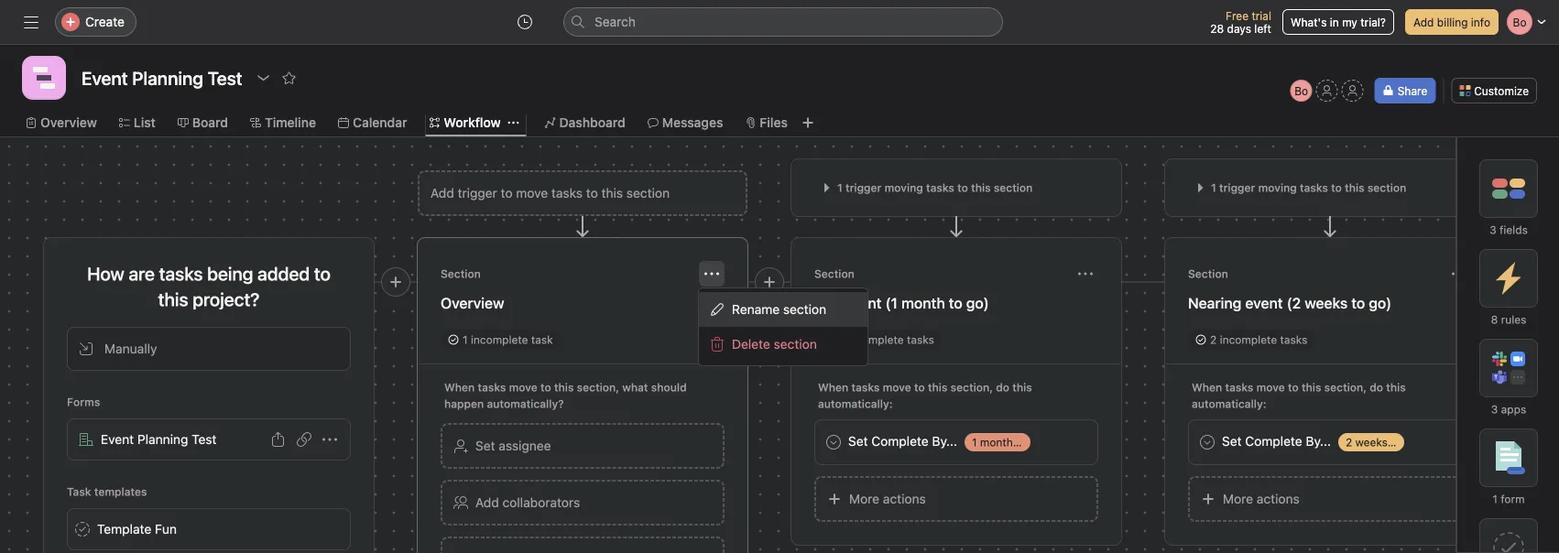 Task type: locate. For each thing, give the bounding box(es) containing it.
2 more actions button from the left
[[1188, 476, 1472, 522]]

0 horizontal spatial incomplete
[[471, 334, 528, 346]]

1 more actions button from the left
[[815, 476, 1099, 522]]

templates
[[94, 486, 147, 498]]

before
[[1016, 436, 1050, 449], [1391, 436, 1425, 449]]

1 horizontal spatial do
[[1370, 381, 1384, 394]]

0 vertical spatial show options image
[[256, 71, 271, 85]]

overview up 1 incomplete task
[[441, 295, 504, 312]]

0 horizontal spatial by...
[[932, 434, 957, 449]]

0 horizontal spatial automatically:
[[818, 398, 893, 410]]

1 horizontal spatial month
[[980, 436, 1013, 449]]

automatically: down 4
[[818, 398, 893, 410]]

0 horizontal spatial section
[[441, 268, 481, 280]]

go) inside button
[[1369, 295, 1392, 312]]

manually
[[104, 341, 157, 356]]

1 horizontal spatial complete
[[1246, 434, 1303, 449]]

1 complete from the left
[[872, 434, 929, 449]]

1 vertical spatial show options image
[[323, 432, 337, 447]]

1 form
[[1493, 493, 1525, 506]]

weeks inside button
[[1305, 295, 1348, 312]]

1 horizontal spatial trigger
[[846, 181, 882, 194]]

board link
[[178, 113, 228, 133]]

1 vertical spatial weeks
[[1356, 436, 1388, 449]]

1 section, from the left
[[577, 381, 619, 394]]

more actions button for weeks
[[1188, 476, 1472, 522]]

what's in my trial?
[[1291, 16, 1386, 28]]

0 horizontal spatial more section actions image
[[705, 267, 719, 281]]

section, left what
[[577, 381, 619, 394]]

0 horizontal spatial month
[[902, 295, 945, 312]]

move
[[516, 186, 548, 201], [509, 381, 538, 394], [883, 381, 911, 394], [1257, 381, 1285, 394]]

overview down timeline image
[[40, 115, 97, 130]]

1 horizontal spatial show options image
[[323, 432, 337, 447]]

1 more actions from the left
[[849, 492, 926, 507]]

incomplete left task
[[471, 334, 528, 346]]

add for add billing info
[[1414, 16, 1434, 28]]

more actions button
[[815, 476, 1099, 522], [1188, 476, 1472, 522]]

trigger for pre-
[[846, 181, 882, 194]]

1 more from the left
[[849, 492, 880, 507]]

(2
[[1287, 295, 1301, 312]]

when down 2 incomplete tasks
[[1192, 381, 1223, 394]]

1 section from the left
[[441, 268, 481, 280]]

more actions for (1
[[849, 492, 926, 507]]

1 1 trigger moving tasks to this section button from the left
[[815, 175, 1099, 201]]

add inside dropdown button
[[431, 186, 454, 201]]

section up 1 incomplete task
[[441, 268, 481, 280]]

by...
[[932, 434, 957, 449], [1306, 434, 1331, 449]]

by... left 1 month before event
[[932, 434, 957, 449]]

added
[[258, 263, 310, 285]]

when tasks move to this section, do this automatically: down 4 incomplete tasks
[[818, 381, 1032, 410]]

1 vertical spatial month
[[980, 436, 1013, 449]]

0 horizontal spatial add
[[431, 186, 454, 201]]

month
[[902, 295, 945, 312], [980, 436, 1013, 449]]

when up happen
[[444, 381, 475, 394]]

this inside when tasks move to this section, what should happen automatically?
[[554, 381, 574, 394]]

0 vertical spatial overview
[[40, 115, 97, 130]]

1 horizontal spatial by...
[[1306, 434, 1331, 449]]

1 trigger moving tasks to this section for weeks
[[1211, 181, 1407, 194]]

add left billing
[[1414, 16, 1434, 28]]

go) inside button
[[966, 295, 989, 312]]

share form image
[[271, 432, 286, 447]]

by... left 2 weeks before event
[[1306, 434, 1331, 449]]

rename
[[732, 302, 780, 317]]

1 horizontal spatial more section actions image
[[1452, 267, 1467, 281]]

1 horizontal spatial overview
[[441, 295, 504, 312]]

fun
[[155, 522, 177, 537]]

1 automatically: from the left
[[818, 398, 893, 410]]

add collaborators
[[476, 495, 580, 510]]

more
[[849, 492, 880, 507], [1223, 492, 1253, 507]]

move down 2 incomplete tasks
[[1257, 381, 1285, 394]]

2 go) from the left
[[1369, 295, 1392, 312]]

0 horizontal spatial show options image
[[256, 71, 271, 85]]

2 more section actions image from the left
[[1452, 267, 1467, 281]]

section up 'pre-'
[[815, 268, 855, 280]]

bo
[[1295, 84, 1309, 97]]

before for nearing event (2 weeks to go)
[[1391, 436, 1425, 449]]

automatically: down 2 incomplete tasks
[[1192, 398, 1267, 410]]

moving for (1
[[885, 181, 923, 194]]

1 do from the left
[[996, 381, 1010, 394]]

0 horizontal spatial before
[[1016, 436, 1050, 449]]

2 horizontal spatial trigger
[[1220, 181, 1256, 194]]

3
[[1490, 224, 1497, 236], [1491, 403, 1498, 416]]

add for add trigger to move tasks to this section
[[431, 186, 454, 201]]

28
[[1211, 22, 1224, 35]]

event planning test button
[[67, 419, 351, 461]]

3 section from the left
[[1188, 268, 1229, 280]]

timeline image
[[33, 67, 55, 89]]

1 horizontal spatial 2
[[1346, 436, 1353, 449]]

section up 'nearing'
[[1188, 268, 1229, 280]]

section, up 1 month before event
[[951, 381, 993, 394]]

1 horizontal spatial set complete by...
[[1222, 434, 1331, 449]]

1 set complete by... from the left
[[848, 434, 957, 449]]

1 when tasks move to this section, do this automatically: from the left
[[818, 381, 1032, 410]]

incomplete
[[471, 334, 528, 346], [847, 334, 904, 346], [1220, 334, 1277, 346]]

2 incomplete from the left
[[847, 334, 904, 346]]

2 more actions from the left
[[1223, 492, 1300, 507]]

1 horizontal spatial automatically:
[[1192, 398, 1267, 410]]

1 incomplete from the left
[[471, 334, 528, 346]]

forms
[[67, 396, 100, 409]]

1 horizontal spatial before
[[1391, 436, 1425, 449]]

1 horizontal spatial 1 trigger moving tasks to this section
[[1211, 181, 1407, 194]]

4 incomplete tasks
[[837, 334, 934, 346]]

set assignee button
[[441, 423, 725, 469]]

1 horizontal spatial more
[[1223, 492, 1253, 507]]

more actions button down 2 weeks before event
[[1188, 476, 1472, 522]]

workflow
[[444, 115, 501, 130]]

show options image left add to starred image
[[256, 71, 271, 85]]

2 1 trigger moving tasks to this section button from the left
[[1188, 175, 1472, 201]]

1 horizontal spatial set
[[848, 434, 868, 449]]

0 horizontal spatial complete
[[872, 434, 929, 449]]

pre-event (1 month to go) button
[[815, 287, 1099, 320]]

1 trigger moving tasks to this section
[[837, 181, 1033, 194], [1211, 181, 1407, 194]]

more actions button down 1 month before event
[[815, 476, 1099, 522]]

0 horizontal spatial 1 trigger moving tasks to this section button
[[815, 175, 1099, 201]]

nearing event (2 weeks to go)
[[1188, 295, 1392, 312]]

section inside dropdown button
[[627, 186, 670, 201]]

1 actions from the left
[[883, 492, 926, 507]]

0 vertical spatial add
[[1414, 16, 1434, 28]]

1 before from the left
[[1016, 436, 1050, 449]]

1 horizontal spatial weeks
[[1356, 436, 1388, 449]]

do up 2 weeks before event
[[1370, 381, 1384, 394]]

add to starred image
[[282, 71, 296, 85]]

3 when from the left
[[1192, 381, 1223, 394]]

2 actions from the left
[[1257, 492, 1300, 507]]

0 horizontal spatial overview
[[40, 115, 97, 130]]

0 vertical spatial weeks
[[1305, 295, 1348, 312]]

1 horizontal spatial 1 trigger moving tasks to this section button
[[1188, 175, 1472, 201]]

1 horizontal spatial add
[[476, 495, 499, 510]]

to
[[958, 181, 968, 194], [1331, 181, 1342, 194], [501, 186, 513, 201], [586, 186, 598, 201], [314, 263, 331, 285], [949, 295, 963, 312], [1352, 295, 1365, 312], [541, 381, 551, 394], [914, 381, 925, 394], [1288, 381, 1299, 394]]

3 left apps
[[1491, 403, 1498, 416]]

task
[[531, 334, 553, 346]]

1 horizontal spatial section
[[815, 268, 855, 280]]

1 vertical spatial 3
[[1491, 403, 1498, 416]]

to inside when tasks move to this section, what should happen automatically?
[[541, 381, 551, 394]]

trigger
[[846, 181, 882, 194], [1220, 181, 1256, 194], [458, 186, 497, 201]]

1 trigger moving tasks to this section for month
[[837, 181, 1033, 194]]

3 section, from the left
[[1325, 381, 1367, 394]]

more section actions image
[[705, 267, 719, 281], [1452, 267, 1467, 281]]

2 section, from the left
[[951, 381, 993, 394]]

0 horizontal spatial set
[[476, 438, 495, 454]]

go) right (1
[[966, 295, 989, 312]]

1 when from the left
[[444, 381, 475, 394]]

overview inside overview button
[[441, 295, 504, 312]]

task
[[67, 486, 91, 498]]

2 when from the left
[[818, 381, 849, 394]]

bo button
[[1291, 80, 1313, 102]]

0 horizontal spatial more actions
[[849, 492, 926, 507]]

3 left fields
[[1490, 224, 1497, 236]]

incomplete down 'nearing'
[[1220, 334, 1277, 346]]

move down 4 incomplete tasks
[[883, 381, 911, 394]]

0 horizontal spatial section,
[[577, 381, 619, 394]]

template fun button
[[67, 509, 351, 551]]

0 horizontal spatial 2
[[1210, 334, 1217, 346]]

add
[[1414, 16, 1434, 28], [431, 186, 454, 201], [476, 495, 499, 510]]

this
[[971, 181, 991, 194], [1345, 181, 1365, 194], [602, 186, 623, 201], [554, 381, 574, 394], [928, 381, 948, 394], [1013, 381, 1032, 394], [1302, 381, 1322, 394], [1387, 381, 1406, 394]]

2 more from the left
[[1223, 492, 1253, 507]]

do up 1 month before event
[[996, 381, 1010, 394]]

section,
[[577, 381, 619, 394], [951, 381, 993, 394], [1325, 381, 1367, 394]]

None text field
[[77, 61, 247, 94]]

rules
[[1501, 313, 1527, 326]]

more actions
[[849, 492, 926, 507], [1223, 492, 1300, 507]]

1 horizontal spatial go)
[[1369, 295, 1392, 312]]

3 for 3 apps
[[1491, 403, 1498, 416]]

0 horizontal spatial weeks
[[1305, 295, 1348, 312]]

0 horizontal spatial more
[[849, 492, 880, 507]]

automatically:
[[818, 398, 893, 410], [1192, 398, 1267, 410]]

0 horizontal spatial do
[[996, 381, 1010, 394]]

0 horizontal spatial when
[[444, 381, 475, 394]]

section, for overview
[[577, 381, 619, 394]]

more for pre-
[[849, 492, 880, 507]]

move inside dropdown button
[[516, 186, 548, 201]]

template fun
[[97, 522, 177, 537]]

0 horizontal spatial go)
[[966, 295, 989, 312]]

0 horizontal spatial 1 trigger moving tasks to this section
[[837, 181, 1033, 194]]

1 trigger moving tasks to this section button
[[815, 175, 1099, 201], [1188, 175, 1472, 201]]

add left collaborators
[[476, 495, 499, 510]]

2 horizontal spatial section,
[[1325, 381, 1367, 394]]

overview link
[[26, 113, 97, 133]]

0 vertical spatial month
[[902, 295, 945, 312]]

when tasks move to this section, do this automatically:
[[818, 381, 1032, 410], [1192, 381, 1406, 410]]

2 1 trigger moving tasks to this section from the left
[[1211, 181, 1407, 194]]

0 vertical spatial 2
[[1210, 334, 1217, 346]]

1 horizontal spatial incomplete
[[847, 334, 904, 346]]

more actions for (2
[[1223, 492, 1300, 507]]

weeks
[[1305, 295, 1348, 312], [1356, 436, 1388, 449]]

section for nearing event (2 weeks to go)
[[1188, 268, 1229, 280]]

incomplete for nearing event (2 weeks to go)
[[1220, 334, 1277, 346]]

0 horizontal spatial when tasks move to this section, do this automatically:
[[818, 381, 1032, 410]]

2 do from the left
[[1370, 381, 1384, 394]]

1 horizontal spatial section,
[[951, 381, 993, 394]]

when
[[444, 381, 475, 394], [818, 381, 849, 394], [1192, 381, 1223, 394]]

1 horizontal spatial more actions
[[1223, 492, 1300, 507]]

1 trigger moving tasks to this section button for month
[[815, 175, 1099, 201]]

0 vertical spatial 3
[[1490, 224, 1497, 236]]

more section actions image for nearing event (2 weeks to go)
[[1452, 267, 1467, 281]]

when down 4
[[818, 381, 849, 394]]

1 horizontal spatial when tasks move to this section, do this automatically:
[[1192, 381, 1406, 410]]

when for nearing event (2 weeks to go)
[[1192, 381, 1223, 394]]

2 set complete by... from the left
[[1222, 434, 1331, 449]]

go)
[[966, 295, 989, 312], [1369, 295, 1392, 312]]

move up automatically?
[[509, 381, 538, 394]]

info
[[1471, 16, 1491, 28]]

set
[[848, 434, 868, 449], [1222, 434, 1242, 449], [476, 438, 495, 454]]

1 moving from the left
[[885, 181, 923, 194]]

section, up 2 weeks before event
[[1325, 381, 1367, 394]]

share
[[1398, 84, 1428, 97]]

2
[[1210, 334, 1217, 346], [1346, 436, 1353, 449]]

2 horizontal spatial when
[[1192, 381, 1223, 394]]

add billing info button
[[1406, 9, 1499, 35]]

move inside when tasks move to this section, what should happen automatically?
[[509, 381, 538, 394]]

1
[[837, 181, 843, 194], [1211, 181, 1217, 194], [463, 334, 468, 346], [972, 436, 977, 449], [1493, 493, 1498, 506]]

show options image right 'copy form link' 'image'
[[323, 432, 337, 447]]

2 complete from the left
[[1246, 434, 1303, 449]]

2 vertical spatial add
[[476, 495, 499, 510]]

2 moving from the left
[[1259, 181, 1297, 194]]

1 vertical spatial 2
[[1346, 436, 1353, 449]]

1 1 trigger moving tasks to this section from the left
[[837, 181, 1033, 194]]

event
[[844, 295, 882, 312], [1246, 295, 1283, 312], [1053, 436, 1082, 449], [1428, 436, 1456, 449]]

incomplete right 4
[[847, 334, 904, 346]]

tasks
[[926, 181, 955, 194], [1300, 181, 1328, 194], [552, 186, 583, 201], [159, 263, 203, 285], [907, 334, 934, 346], [1281, 334, 1308, 346], [478, 381, 506, 394], [852, 381, 880, 394], [1226, 381, 1254, 394]]

2 when tasks move to this section, do this automatically: from the left
[[1192, 381, 1406, 410]]

go) for nearing event (2 weeks to go)
[[1369, 295, 1392, 312]]

1 go) from the left
[[966, 295, 989, 312]]

2 incomplete tasks
[[1210, 334, 1308, 346]]

0 horizontal spatial trigger
[[458, 186, 497, 201]]

section, for pre-event (1 month to go)
[[951, 381, 993, 394]]

show options image
[[256, 71, 271, 85], [323, 432, 337, 447]]

what
[[622, 381, 648, 394]]

2 before from the left
[[1391, 436, 1425, 449]]

2 horizontal spatial set
[[1222, 434, 1242, 449]]

2 automatically: from the left
[[1192, 398, 1267, 410]]

0 horizontal spatial actions
[[883, 492, 926, 507]]

fields
[[1500, 224, 1528, 236]]

2 horizontal spatial section
[[1188, 268, 1229, 280]]

3 incomplete from the left
[[1220, 334, 1277, 346]]

what's
[[1291, 16, 1327, 28]]

1 by... from the left
[[932, 434, 957, 449]]

overview inside overview link
[[40, 115, 97, 130]]

go) right (2
[[1369, 295, 1392, 312]]

2 section from the left
[[815, 268, 855, 280]]

1 vertical spatial add
[[431, 186, 454, 201]]

trial?
[[1361, 16, 1386, 28]]

1 horizontal spatial moving
[[1259, 181, 1297, 194]]

move down tab actions 'image'
[[516, 186, 548, 201]]

section, inside when tasks move to this section, what should happen automatically?
[[577, 381, 619, 394]]

rename section
[[732, 302, 827, 317]]

2 horizontal spatial add
[[1414, 16, 1434, 28]]

1 horizontal spatial more actions button
[[1188, 476, 1472, 522]]

1 horizontal spatial when
[[818, 381, 849, 394]]

when inside when tasks move to this section, what should happen automatically?
[[444, 381, 475, 394]]

go) for pre-event (1 month to go)
[[966, 295, 989, 312]]

0 horizontal spatial set complete by...
[[848, 434, 957, 449]]

to inside how are tasks being added to this project?
[[314, 263, 331, 285]]

3 for 3 fields
[[1490, 224, 1497, 236]]

0 horizontal spatial moving
[[885, 181, 923, 194]]

2 by... from the left
[[1306, 434, 1331, 449]]

section
[[994, 181, 1033, 194], [1368, 181, 1407, 194], [627, 186, 670, 201], [783, 302, 827, 317], [774, 337, 817, 352]]

0 horizontal spatial more actions button
[[815, 476, 1099, 522]]

history image
[[518, 15, 532, 29]]

do
[[996, 381, 1010, 394], [1370, 381, 1384, 394]]

8 rules
[[1491, 313, 1527, 326]]

actions
[[883, 492, 926, 507], [1257, 492, 1300, 507]]

set assignee
[[476, 438, 551, 454]]

1 more section actions image from the left
[[705, 267, 719, 281]]

event inside button
[[1246, 295, 1283, 312]]

set complete by... for (2
[[1222, 434, 1331, 449]]

automatically: for nearing
[[1192, 398, 1267, 410]]

add down workflow link on the left of the page
[[431, 186, 454, 201]]

1 vertical spatial overview
[[441, 295, 504, 312]]

when tasks move to this section, do this automatically: down 2 incomplete tasks
[[1192, 381, 1406, 410]]

this inside dropdown button
[[602, 186, 623, 201]]

1 horizontal spatial actions
[[1257, 492, 1300, 507]]

delete section
[[732, 337, 817, 352]]

2 horizontal spatial incomplete
[[1220, 334, 1277, 346]]



Task type: vqa. For each thing, say whether or not it's contained in the screenshot.
Overview's section,
yes



Task type: describe. For each thing, give the bounding box(es) containing it.
timeline
[[265, 115, 316, 130]]

nearing event (2 weeks to go) button
[[1188, 287, 1472, 320]]

add tab image
[[801, 115, 815, 130]]

tasks inside when tasks move to this section, what should happen automatically?
[[478, 381, 506, 394]]

task templates
[[67, 486, 147, 498]]

complete for (2
[[1246, 434, 1303, 449]]

delete
[[732, 337, 770, 352]]

set complete by... for (1
[[848, 434, 957, 449]]

actions for (2
[[1257, 492, 1300, 507]]

my
[[1342, 16, 1358, 28]]

messages link
[[648, 113, 723, 133]]

show options image inside event planning test 'button'
[[323, 432, 337, 447]]

move for pre-event (1 month to go)
[[883, 381, 911, 394]]

search button
[[564, 7, 1003, 37]]

files link
[[745, 113, 788, 133]]

search list box
[[564, 7, 1003, 37]]

(1
[[886, 295, 898, 312]]

board
[[192, 115, 228, 130]]

actions for (1
[[883, 492, 926, 507]]

add trigger to move tasks to this section button
[[418, 170, 748, 216]]

calendar
[[353, 115, 407, 130]]

search
[[595, 14, 636, 29]]

overview button
[[441, 287, 725, 320]]

3 fields
[[1490, 224, 1528, 236]]

what's in my trial? button
[[1283, 9, 1395, 35]]

when for overview
[[444, 381, 475, 394]]

collaborators
[[503, 495, 580, 510]]

list link
[[119, 113, 156, 133]]

2 for 2 incomplete tasks
[[1210, 334, 1217, 346]]

more for nearing
[[1223, 492, 1253, 507]]

when tasks move to this section, what should happen automatically?
[[444, 381, 687, 410]]

share button
[[1375, 78, 1436, 104]]

event inside button
[[844, 295, 882, 312]]

how are tasks being added to this project?
[[87, 263, 331, 310]]

left
[[1255, 22, 1272, 35]]

rename section menu item
[[699, 292, 868, 327]]

expand sidebar image
[[24, 15, 38, 29]]

should
[[651, 381, 687, 394]]

nearing
[[1188, 295, 1242, 312]]

event
[[101, 432, 134, 447]]

trigger for nearing
[[1220, 181, 1256, 194]]

section for overview
[[441, 268, 481, 280]]

more section actions image for overview
[[705, 267, 719, 281]]

tasks inside how are tasks being added to this project?
[[159, 263, 203, 285]]

month inside button
[[902, 295, 945, 312]]

pre-
[[815, 295, 844, 312]]

free
[[1226, 9, 1249, 22]]

test
[[192, 432, 217, 447]]

move for nearing event (2 weeks to go)
[[1257, 381, 1285, 394]]

when tasks move to this section, do this automatically: for month
[[818, 381, 1032, 410]]

add billing info
[[1414, 16, 1491, 28]]

section, for nearing event (2 weeks to go)
[[1325, 381, 1367, 394]]

incomplete for pre-event (1 month to go)
[[847, 334, 904, 346]]

files
[[760, 115, 788, 130]]

more actions button for month
[[815, 476, 1099, 522]]

this project?
[[158, 289, 260, 310]]

moving for (2
[[1259, 181, 1297, 194]]

when for pre-event (1 month to go)
[[818, 381, 849, 394]]

apps
[[1501, 403, 1527, 416]]

billing
[[1437, 16, 1468, 28]]

customize button
[[1452, 78, 1538, 104]]

in
[[1330, 16, 1339, 28]]

tab actions image
[[508, 117, 519, 128]]

being
[[207, 263, 253, 285]]

move for overview
[[509, 381, 538, 394]]

complete for (1
[[872, 434, 929, 449]]

dashboard
[[559, 115, 626, 130]]

4
[[837, 334, 844, 346]]

assignee
[[499, 438, 551, 454]]

add trigger to move tasks to this section
[[431, 186, 670, 201]]

add collaborators button
[[441, 480, 725, 526]]

are
[[129, 263, 155, 285]]

timeline link
[[250, 113, 316, 133]]

2 for 2 weeks before event
[[1346, 436, 1353, 449]]

create button
[[55, 7, 136, 37]]

customize
[[1475, 84, 1529, 97]]

template
[[97, 522, 151, 537]]

do for pre-event (1 month to go)
[[996, 381, 1010, 394]]

set for pre-
[[848, 434, 868, 449]]

3 apps
[[1491, 403, 1527, 416]]

to inside button
[[1352, 295, 1365, 312]]

happen
[[444, 398, 484, 410]]

set inside button
[[476, 438, 495, 454]]

before for pre-event (1 month to go)
[[1016, 436, 1050, 449]]

planning
[[137, 432, 188, 447]]

incomplete for overview
[[471, 334, 528, 346]]

days
[[1227, 22, 1252, 35]]

more section actions image
[[1078, 267, 1093, 281]]

form
[[1501, 493, 1525, 506]]

by... for weeks
[[1306, 434, 1331, 449]]

automatically: for pre-
[[818, 398, 893, 410]]

how
[[87, 263, 124, 285]]

copy form link image
[[297, 432, 312, 447]]

free trial 28 days left
[[1211, 9, 1272, 35]]

automatically?
[[487, 398, 564, 410]]

section inside menu item
[[783, 302, 827, 317]]

1 incomplete task
[[463, 334, 553, 346]]

dashboard link
[[545, 113, 626, 133]]

1 month before event
[[972, 436, 1082, 449]]

calendar link
[[338, 113, 407, 133]]

set for nearing
[[1222, 434, 1242, 449]]

messages
[[662, 115, 723, 130]]

to inside button
[[949, 295, 963, 312]]

trial
[[1252, 9, 1272, 22]]

list
[[134, 115, 156, 130]]

workflow link
[[429, 113, 501, 133]]

create
[[85, 14, 125, 29]]

1 trigger moving tasks to this section button for weeks
[[1188, 175, 1472, 201]]

add for add collaborators
[[476, 495, 499, 510]]

pre-event (1 month to go)
[[815, 295, 989, 312]]

when tasks move to this section, do this automatically: for weeks
[[1192, 381, 1406, 410]]

do for nearing event (2 weeks to go)
[[1370, 381, 1384, 394]]

event planning test
[[101, 432, 217, 447]]

section for pre-event (1 month to go)
[[815, 268, 855, 280]]

8
[[1491, 313, 1498, 326]]

2 weeks before event
[[1346, 436, 1456, 449]]

trigger inside dropdown button
[[458, 186, 497, 201]]

by... for month
[[932, 434, 957, 449]]



